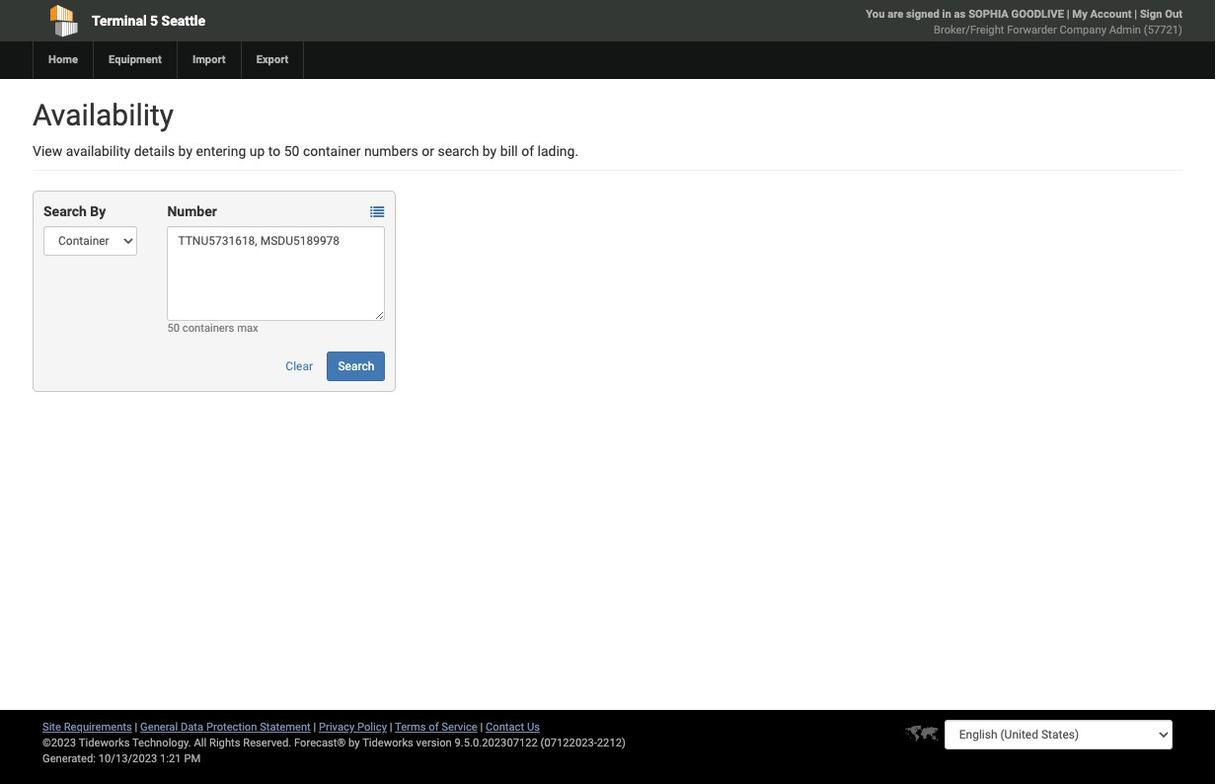 Task type: locate. For each thing, give the bounding box(es) containing it.
max
[[237, 322, 258, 335]]

1 horizontal spatial by
[[349, 737, 360, 750]]

search
[[43, 203, 87, 219], [338, 359, 375, 373]]

export link
[[241, 41, 304, 79]]

containers
[[182, 322, 234, 335]]

by inside site requirements | general data protection statement | privacy policy | terms of service | contact us ©2023 tideworks technology. all rights reserved. forecast® by tideworks version 9.5.0.202307122 (07122023-2212) generated: 10/13/2023 1:21 pm
[[349, 737, 360, 750]]

sign
[[1141, 8, 1163, 21]]

import link
[[177, 41, 241, 79]]

2212)
[[597, 737, 626, 750]]

of up version
[[429, 721, 439, 734]]

0 horizontal spatial search
[[43, 203, 87, 219]]

0 vertical spatial 50
[[284, 143, 300, 159]]

10/13/2023
[[98, 753, 157, 765]]

entering
[[196, 143, 246, 159]]

|
[[1067, 8, 1070, 21], [1135, 8, 1138, 21], [135, 721, 138, 734], [314, 721, 316, 734], [390, 721, 393, 734], [480, 721, 483, 734]]

goodlive
[[1012, 8, 1065, 21]]

by
[[178, 143, 193, 159], [483, 143, 497, 159], [349, 737, 360, 750]]

contact
[[486, 721, 525, 734]]

show list image
[[371, 206, 384, 220]]

equipment
[[109, 53, 162, 66]]

1 vertical spatial of
[[429, 721, 439, 734]]

search for search
[[338, 359, 375, 373]]

reserved.
[[243, 737, 292, 750]]

forwarder
[[1008, 24, 1058, 37]]

| left my
[[1067, 8, 1070, 21]]

protection
[[206, 721, 257, 734]]

by down privacy policy link
[[349, 737, 360, 750]]

search right clear button
[[338, 359, 375, 373]]

| left sign
[[1135, 8, 1138, 21]]

0 vertical spatial of
[[522, 143, 534, 159]]

50
[[284, 143, 300, 159], [167, 322, 180, 335]]

contact us link
[[486, 721, 540, 734]]

1 horizontal spatial search
[[338, 359, 375, 373]]

0 vertical spatial search
[[43, 203, 87, 219]]

data
[[181, 721, 204, 734]]

of right bill
[[522, 143, 534, 159]]

service
[[442, 721, 478, 734]]

search button
[[327, 352, 385, 381]]

account
[[1091, 8, 1132, 21]]

site requirements | general data protection statement | privacy policy | terms of service | contact us ©2023 tideworks technology. all rights reserved. forecast® by tideworks version 9.5.0.202307122 (07122023-2212) generated: 10/13/2023 1:21 pm
[[42, 721, 626, 765]]

search
[[438, 143, 479, 159]]

of inside site requirements | general data protection statement | privacy policy | terms of service | contact us ©2023 tideworks technology. all rights reserved. forecast® by tideworks version 9.5.0.202307122 (07122023-2212) generated: 10/13/2023 1:21 pm
[[429, 721, 439, 734]]

availability
[[66, 143, 131, 159]]

home link
[[33, 41, 93, 79]]

by left bill
[[483, 143, 497, 159]]

out
[[1166, 8, 1183, 21]]

admin
[[1110, 24, 1142, 37]]

search left by
[[43, 203, 87, 219]]

50 right to
[[284, 143, 300, 159]]

technology.
[[132, 737, 191, 750]]

1 vertical spatial search
[[338, 359, 375, 373]]

0 horizontal spatial of
[[429, 721, 439, 734]]

details
[[134, 143, 175, 159]]

company
[[1060, 24, 1107, 37]]

seattle
[[162, 13, 205, 29]]

by
[[90, 203, 106, 219]]

rights
[[209, 737, 240, 750]]

by right details
[[178, 143, 193, 159]]

0 horizontal spatial 50
[[167, 322, 180, 335]]

2 horizontal spatial by
[[483, 143, 497, 159]]

| up tideworks
[[390, 721, 393, 734]]

broker/freight
[[934, 24, 1005, 37]]

site
[[42, 721, 61, 734]]

to
[[268, 143, 281, 159]]

of
[[522, 143, 534, 159], [429, 721, 439, 734]]

| up 9.5.0.202307122
[[480, 721, 483, 734]]

you
[[866, 8, 885, 21]]

search inside button
[[338, 359, 375, 373]]

50 left 'containers'
[[167, 322, 180, 335]]

terms
[[395, 721, 426, 734]]

as
[[955, 8, 966, 21]]

(07122023-
[[541, 737, 597, 750]]



Task type: describe. For each thing, give the bounding box(es) containing it.
search by
[[43, 203, 106, 219]]

clear button
[[275, 352, 324, 381]]

version
[[416, 737, 452, 750]]

policy
[[357, 721, 387, 734]]

general data protection statement link
[[140, 721, 311, 734]]

general
[[140, 721, 178, 734]]

50 containers max
[[167, 322, 258, 335]]

you are signed in as sophia goodlive | my account | sign out broker/freight forwarder company admin (57721)
[[866, 8, 1183, 37]]

my account link
[[1073, 8, 1132, 21]]

import
[[192, 53, 226, 66]]

(57721)
[[1144, 24, 1183, 37]]

up
[[250, 143, 265, 159]]

5
[[150, 13, 158, 29]]

view
[[33, 143, 62, 159]]

lading.
[[538, 143, 579, 159]]

terminal 5 seattle
[[92, 13, 205, 29]]

statement
[[260, 721, 311, 734]]

1:21
[[160, 753, 181, 765]]

Number text field
[[167, 226, 385, 321]]

terminal
[[92, 13, 147, 29]]

equipment link
[[93, 41, 177, 79]]

| up forecast®
[[314, 721, 316, 734]]

us
[[527, 721, 540, 734]]

export
[[256, 53, 289, 66]]

terminal 5 seattle link
[[33, 0, 495, 41]]

pm
[[184, 753, 201, 765]]

forecast®
[[294, 737, 346, 750]]

privacy
[[319, 721, 355, 734]]

home
[[48, 53, 78, 66]]

number
[[167, 203, 217, 219]]

privacy policy link
[[319, 721, 387, 734]]

search for search by
[[43, 203, 87, 219]]

0 horizontal spatial by
[[178, 143, 193, 159]]

container
[[303, 143, 361, 159]]

availability
[[33, 98, 174, 132]]

1 vertical spatial 50
[[167, 322, 180, 335]]

clear
[[286, 359, 313, 373]]

1 horizontal spatial 50
[[284, 143, 300, 159]]

9.5.0.202307122
[[455, 737, 538, 750]]

| left the general
[[135, 721, 138, 734]]

bill
[[500, 143, 518, 159]]

tideworks
[[363, 737, 414, 750]]

1 horizontal spatial of
[[522, 143, 534, 159]]

©2023 tideworks
[[42, 737, 130, 750]]

signed
[[907, 8, 940, 21]]

site requirements link
[[42, 721, 132, 734]]

all
[[194, 737, 207, 750]]

are
[[888, 8, 904, 21]]

generated:
[[42, 753, 96, 765]]

numbers
[[364, 143, 419, 159]]

requirements
[[64, 721, 132, 734]]

terms of service link
[[395, 721, 478, 734]]

in
[[943, 8, 952, 21]]

view availability details by entering up to 50 container numbers or search by bill of lading.
[[33, 143, 579, 159]]

sign out link
[[1141, 8, 1183, 21]]

sophia
[[969, 8, 1009, 21]]

or
[[422, 143, 435, 159]]

my
[[1073, 8, 1088, 21]]



Task type: vqa. For each thing, say whether or not it's contained in the screenshot.
Log in button
no



